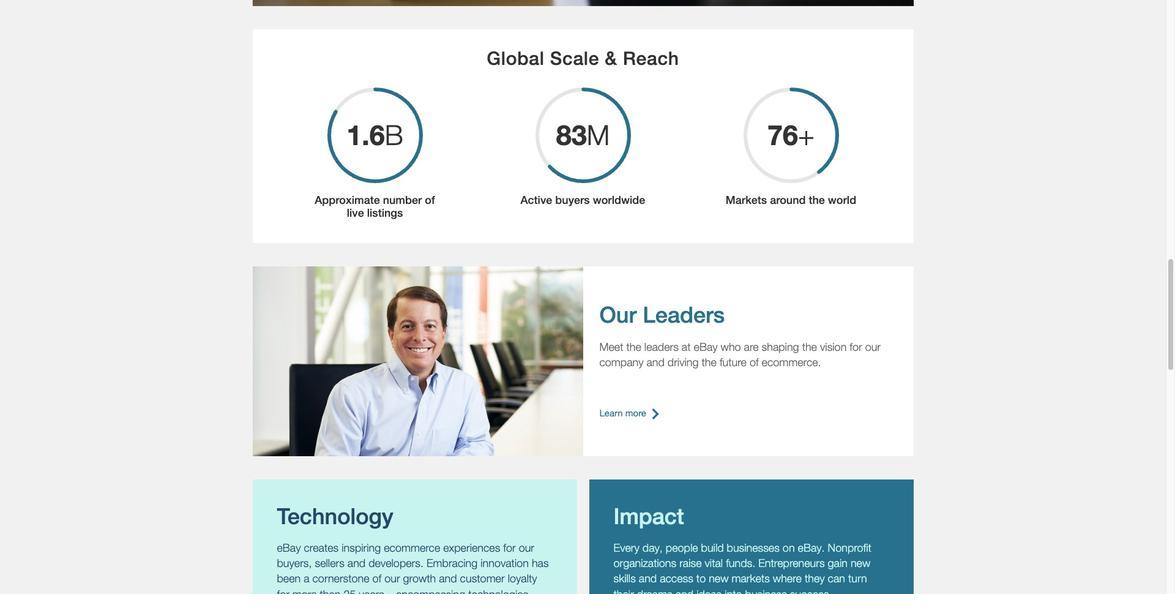 Task type: vqa. For each thing, say whether or not it's contained in the screenshot.
86
yes



Task type: locate. For each thing, give the bounding box(es) containing it.
1 vertical spatial ebay
[[277, 541, 301, 554]]

global
[[487, 47, 545, 69]]

ebay
[[694, 340, 718, 353], [277, 541, 301, 554]]

global scale & reach
[[487, 47, 680, 69]]

1 horizontal spatial for
[[504, 541, 516, 554]]

more right learn
[[626, 407, 647, 418]]

loyalty
[[508, 572, 538, 585]]

80 +
[[768, 118, 815, 152]]

more
[[626, 407, 647, 418], [293, 588, 317, 594]]

world
[[829, 193, 857, 206]]

2 horizontal spatial our
[[866, 340, 881, 353]]

success.
[[791, 588, 833, 594]]

inspiring
[[342, 541, 381, 554]]

for inside meet the leaders at ebay who are shaping the vision for our company and driving the future of ecommerce.
[[850, 340, 863, 353]]

of up years
[[373, 572, 382, 585]]

ebay creates inspiring ecommerce experiences for our buyers, sellers and developers. embracing innovation has been a cornerstone of our growth and customer loyalty for more than 25 years – encompassing technolog
[[277, 541, 549, 594]]

our
[[866, 340, 881, 353], [519, 541, 535, 554], [385, 572, 400, 585]]

nonprofit
[[828, 541, 872, 554]]

– encompassing
[[388, 588, 466, 594]]

been
[[277, 572, 301, 585]]

learn more
[[600, 407, 647, 418]]

years
[[359, 588, 385, 594]]

shaping
[[762, 340, 800, 353]]

on
[[783, 541, 795, 554]]

markets
[[732, 572, 770, 585]]

developers.
[[369, 557, 424, 570]]

dreams
[[637, 588, 673, 594]]

our right vision
[[866, 340, 881, 353]]

2 vertical spatial of
[[373, 572, 382, 585]]

0 horizontal spatial ebay
[[277, 541, 301, 554]]

of inside meet the leaders at ebay who are shaping the vision for our company and driving the future of ecommerce.
[[750, 356, 759, 369]]

ecommerce.
[[762, 356, 822, 369]]

and down leaders
[[647, 356, 665, 369]]

can
[[828, 572, 846, 585]]

our down developers.
[[385, 572, 400, 585]]

every
[[614, 541, 640, 554]]

impact
[[614, 503, 685, 529]]

2 horizontal spatial for
[[850, 340, 863, 353]]

organizations
[[614, 557, 677, 570]]

0 horizontal spatial more
[[293, 588, 317, 594]]

for up innovation
[[504, 541, 516, 554]]

scale
[[550, 47, 600, 69]]

customer
[[460, 572, 505, 585]]

markets around the world
[[726, 193, 857, 206]]

sellers
[[315, 557, 345, 570]]

b
[[385, 118, 403, 152]]

1 vertical spatial more
[[293, 588, 317, 594]]

who
[[721, 340, 741, 353]]

0 vertical spatial ebay
[[694, 340, 718, 353]]

25
[[344, 588, 356, 594]]

2 vertical spatial for
[[277, 588, 290, 594]]

1 horizontal spatial of
[[425, 193, 435, 206]]

ebay right at
[[694, 340, 718, 353]]

of for our leaders
[[750, 356, 759, 369]]

2 horizontal spatial of
[[750, 356, 759, 369]]

and down 'access' on the bottom
[[676, 588, 694, 594]]

86 m
[[557, 118, 610, 152]]

business
[[746, 588, 788, 594]]

of
[[425, 193, 435, 206], [750, 356, 759, 369], [373, 572, 382, 585]]

access
[[660, 572, 694, 585]]

of inside approximate number of live listings
[[425, 193, 435, 206]]

ecommerce
[[384, 541, 441, 554]]

ebay up buyers,
[[277, 541, 301, 554]]

the left the 'future'
[[702, 356, 717, 369]]

experiences
[[444, 541, 501, 554]]

of right number
[[425, 193, 435, 206]]

day,
[[643, 541, 663, 554]]

and
[[647, 356, 665, 369], [348, 557, 366, 570], [439, 572, 457, 585], [639, 572, 657, 585], [676, 588, 694, 594]]

for down been
[[277, 588, 290, 594]]

0 horizontal spatial our
[[385, 572, 400, 585]]

turn
[[849, 572, 868, 585]]

future
[[720, 356, 747, 369]]

cornerstone
[[313, 572, 370, 585]]

1 horizontal spatial ebay
[[694, 340, 718, 353]]

markets
[[726, 193, 767, 206]]

new up turn
[[851, 557, 871, 570]]

raise
[[680, 557, 702, 570]]

0 vertical spatial of
[[425, 193, 435, 206]]

1 vertical spatial new
[[709, 572, 729, 585]]

0 vertical spatial more
[[626, 407, 647, 418]]

for
[[850, 340, 863, 353], [504, 541, 516, 554], [277, 588, 290, 594]]

our up has
[[519, 541, 535, 554]]

ebay.
[[798, 541, 825, 554]]

new up ideas
[[709, 572, 729, 585]]

creates
[[304, 541, 339, 554]]

new
[[851, 557, 871, 570], [709, 572, 729, 585]]

company
[[600, 356, 644, 369]]

the
[[809, 193, 825, 206], [627, 340, 642, 353], [803, 340, 818, 353], [702, 356, 717, 369]]

worldwide
[[593, 193, 646, 206]]

1 vertical spatial of
[[750, 356, 759, 369]]

0 vertical spatial new
[[851, 557, 871, 570]]

vital
[[705, 557, 723, 570]]

ideas
[[697, 588, 722, 594]]

more inside 'ebay creates inspiring ecommerce experiences for our buyers, sellers and developers. embracing innovation has been a cornerstone of our growth and customer loyalty for more than 25 years – encompassing technolog'
[[293, 588, 317, 594]]

our inside meet the leaders at ebay who are shaping the vision for our company and driving the future of ecommerce.
[[866, 340, 881, 353]]

0 horizontal spatial of
[[373, 572, 382, 585]]

0 vertical spatial our
[[866, 340, 881, 353]]

more down a
[[293, 588, 317, 594]]

of inside 'ebay creates inspiring ecommerce experiences for our buyers, sellers and developers. embracing innovation has been a cornerstone of our growth and customer loyalty for more than 25 years – encompassing technolog'
[[373, 572, 382, 585]]

0 horizontal spatial for
[[277, 588, 290, 594]]

86
[[557, 118, 587, 152]]

meet
[[600, 340, 624, 353]]

1 vertical spatial our
[[519, 541, 535, 554]]

0 vertical spatial for
[[850, 340, 863, 353]]

for right vision
[[850, 340, 863, 353]]

of down 'are'
[[750, 356, 759, 369]]



Task type: describe. For each thing, give the bounding box(es) containing it.
buyers
[[556, 193, 590, 206]]

every day, people build businesses on ebay. nonprofit organizations raise vital funds. entrepreneurs gain new skills and access to new markets where they can turn their dreams and ideas into business success.
[[614, 541, 872, 594]]

0 horizontal spatial new
[[709, 572, 729, 585]]

learn more link
[[600, 407, 659, 420]]

at
[[682, 340, 691, 353]]

the left vision
[[803, 340, 818, 353]]

than
[[320, 588, 341, 594]]

the up the company
[[627, 340, 642, 353]]

1 horizontal spatial more
[[626, 407, 647, 418]]

they
[[805, 572, 825, 585]]

skills
[[614, 572, 636, 585]]

the left world
[[809, 193, 825, 206]]

leaders
[[645, 340, 679, 353]]

1.6
[[347, 118, 385, 152]]

active
[[521, 193, 553, 206]]

meet the leaders at ebay who are shaping the vision for our company and driving the future of ecommerce.
[[600, 340, 881, 369]]

1 vertical spatial for
[[504, 541, 516, 554]]

a
[[304, 572, 310, 585]]

innovation
[[481, 557, 529, 570]]

2 vertical spatial our
[[385, 572, 400, 585]]

approximate
[[315, 193, 380, 206]]

embracing
[[427, 557, 478, 570]]

active buyers worldwide
[[521, 193, 646, 206]]

number
[[383, 193, 422, 206]]

1 horizontal spatial new
[[851, 557, 871, 570]]

funds.
[[726, 557, 756, 570]]

has
[[532, 557, 549, 570]]

1 horizontal spatial our
[[519, 541, 535, 554]]

listings
[[367, 206, 403, 219]]

businesses
[[727, 541, 780, 554]]

ebay inside meet the leaders at ebay who are shaping the vision for our company and driving the future of ecommerce.
[[694, 340, 718, 353]]

and down inspiring
[[348, 557, 366, 570]]

growth
[[403, 572, 436, 585]]

click to play video. image
[[253, 0, 914, 6]]

and down embracing
[[439, 572, 457, 585]]

where
[[773, 572, 802, 585]]

driving
[[668, 356, 699, 369]]

are
[[744, 340, 759, 353]]

gain
[[828, 557, 848, 570]]

into
[[725, 588, 743, 594]]

reach
[[623, 47, 680, 69]]

+
[[799, 118, 815, 152]]

1.6 b
[[347, 118, 403, 152]]

of for technology
[[373, 572, 382, 585]]

to
[[697, 572, 706, 585]]

80
[[768, 118, 799, 152]]

around
[[771, 193, 806, 206]]

technology
[[277, 503, 394, 529]]

learn
[[600, 407, 623, 418]]

m
[[587, 118, 610, 152]]

and up dreams
[[639, 572, 657, 585]]

and inside meet the leaders at ebay who are shaping the vision for our company and driving the future of ecommerce.
[[647, 356, 665, 369]]

our leaders
[[600, 302, 725, 328]]

&
[[605, 47, 618, 69]]

build
[[702, 541, 724, 554]]

buyers,
[[277, 557, 312, 570]]

our
[[600, 302, 637, 328]]

approximate number of live listings
[[315, 193, 435, 219]]

ebay inside 'ebay creates inspiring ecommerce experiences for our buyers, sellers and developers. embracing innovation has been a cornerstone of our growth and customer loyalty for more than 25 years – encompassing technolog'
[[277, 541, 301, 554]]

entrepreneurs
[[759, 557, 825, 570]]

people
[[666, 541, 699, 554]]

vision
[[821, 340, 847, 353]]

leaders
[[643, 302, 725, 328]]

live
[[347, 206, 364, 219]]

their
[[614, 588, 634, 594]]



